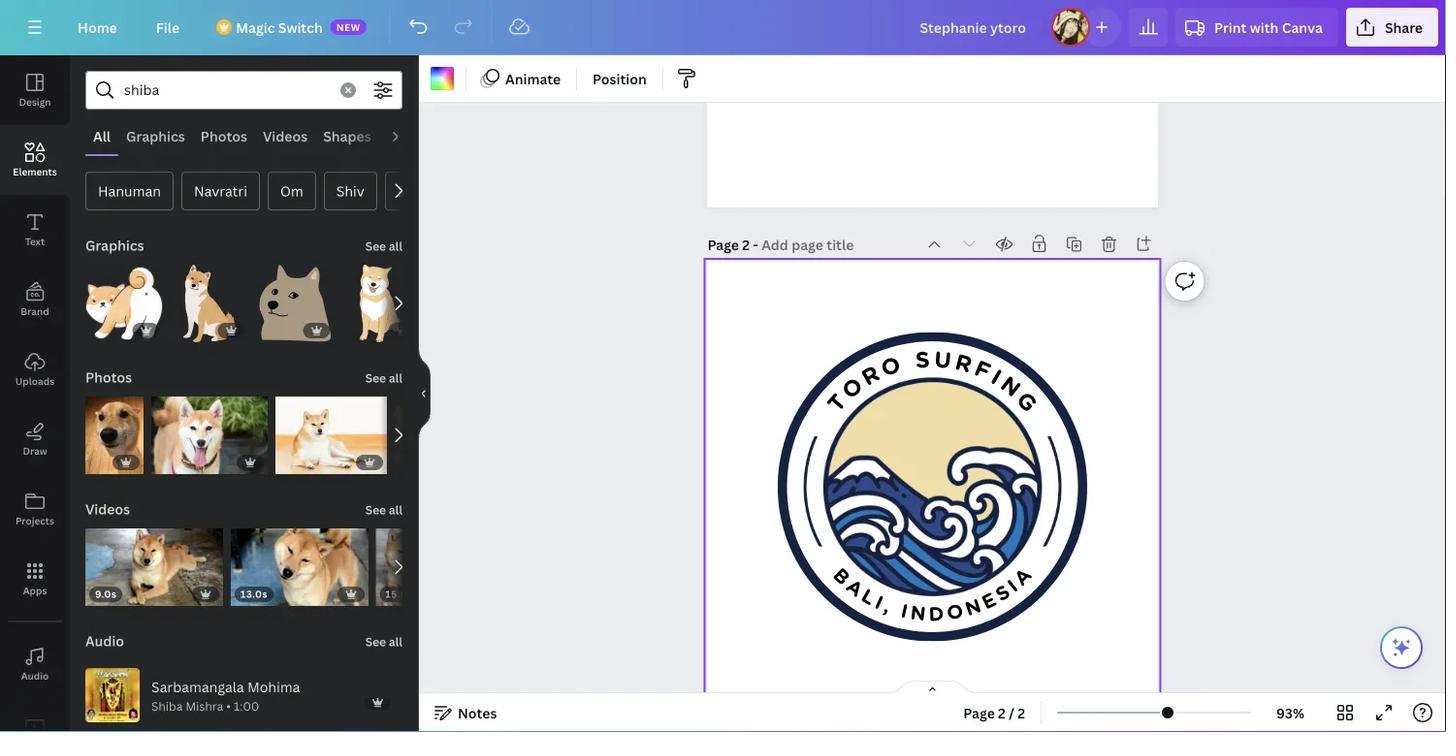 Task type: describe. For each thing, give the bounding box(es) containing it.
Search elements search field
[[124, 72, 329, 109]]

share button
[[1346, 8, 1439, 47]]

shapes
[[323, 127, 371, 145]]

f
[[971, 355, 995, 386]]

shiv
[[336, 182, 365, 200]]

shiba dog image
[[151, 397, 268, 474]]

1 horizontal spatial n
[[963, 595, 985, 622]]

uploads
[[15, 374, 54, 388]]

i n d o n e s
[[899, 581, 1015, 627]]

15.0s
[[386, 588, 413, 601]]

navratri
[[194, 182, 247, 200]]

canva assistant image
[[1390, 636, 1413, 660]]

1 vertical spatial graphics
[[85, 236, 144, 255]]

cartoon shiba inu dog looking back illustration image
[[85, 265, 163, 342]]

s u r f i
[[915, 346, 1007, 391]]

see all button for graphics
[[364, 226, 405, 265]]

page 2 / 2
[[964, 704, 1025, 722]]

all for videos
[[389, 502, 403, 518]]

#ffffff image
[[431, 67, 454, 90]]

i inside l i ,
[[872, 591, 887, 615]]

2 horizontal spatial audio button
[[379, 117, 433, 154]]

audio inside side panel "tab list"
[[21, 669, 49, 682]]

brand
[[21, 305, 49, 318]]

all
[[93, 127, 111, 145]]

0 vertical spatial graphics button
[[118, 117, 193, 154]]

apps button
[[0, 544, 70, 614]]

design
[[19, 95, 51, 108]]

see all button for videos
[[364, 490, 405, 529]]

see all for videos
[[365, 502, 403, 518]]

Page title text field
[[762, 235, 856, 255]]

canva
[[1282, 18, 1323, 36]]

1 horizontal spatial videos
[[263, 127, 308, 145]]

switch
[[278, 18, 323, 36]]

file button
[[140, 8, 195, 47]]

with
[[1250, 18, 1279, 36]]

draw button
[[0, 405, 70, 474]]

shiba inu with yellow flowers image
[[395, 397, 511, 474]]

0 horizontal spatial n
[[910, 601, 927, 627]]

,
[[881, 595, 895, 619]]

elements button
[[0, 125, 70, 195]]

shiba image
[[275, 397, 387, 474]]

magic
[[236, 18, 275, 36]]

15.0s group
[[376, 529, 513, 606]]

see all for graphics
[[365, 238, 403, 254]]

/
[[1009, 704, 1015, 722]]

text button
[[0, 195, 70, 265]]

u
[[934, 346, 953, 375]]

projects
[[16, 514, 54, 527]]

mohima
[[247, 678, 300, 696]]

2 horizontal spatial n
[[996, 371, 1026, 403]]

9.0s
[[95, 588, 117, 601]]

93%
[[1277, 704, 1305, 722]]

e
[[978, 588, 1001, 615]]

shiba
[[151, 698, 183, 714]]

all for audio
[[389, 634, 403, 650]]

home
[[78, 18, 117, 36]]

animate button
[[474, 63, 569, 94]]

-
[[753, 236, 758, 254]]

2 for -
[[742, 236, 750, 254]]

projects button
[[0, 474, 70, 544]]

1 vertical spatial graphics button
[[83, 226, 146, 265]]

0 horizontal spatial videos
[[85, 500, 130, 519]]

see for audio
[[365, 634, 386, 650]]

o inside r o
[[878, 351, 905, 383]]

text
[[25, 235, 45, 248]]

see all for audio
[[365, 634, 403, 650]]

position
[[593, 69, 647, 88]]

9.0s group
[[85, 517, 223, 606]]

print with canva
[[1215, 18, 1323, 36]]

all button
[[85, 117, 118, 154]]

see all for photos
[[365, 370, 403, 386]]

s inside i n d o n e s
[[991, 581, 1015, 607]]

hide image
[[418, 347, 431, 440]]

om
[[280, 182, 303, 200]]

13.0s
[[240, 588, 268, 601]]



Task type: vqa. For each thing, say whether or not it's contained in the screenshot.
Magic Switch
yes



Task type: locate. For each thing, give the bounding box(es) containing it.
0 vertical spatial s
[[915, 346, 931, 375]]

n left 'd'
[[910, 601, 927, 627]]

r right u
[[953, 349, 975, 379]]

brand button
[[0, 265, 70, 335]]

3 see all button from the top
[[364, 490, 405, 529]]

all
[[389, 238, 403, 254], [389, 370, 403, 386], [389, 502, 403, 518], [389, 634, 403, 650]]

shiba mishra • 1:00
[[151, 698, 259, 714]]

side panel tab list
[[0, 55, 70, 732]]

1 horizontal spatial photos
[[201, 127, 247, 145]]

0 horizontal spatial a
[[842, 575, 868, 603]]

see down 15.0s in the left bottom of the page
[[365, 634, 386, 650]]

durga
[[398, 182, 437, 200]]

0 horizontal spatial r
[[857, 360, 885, 392]]

2 left -
[[742, 236, 750, 254]]

13.0s group
[[231, 517, 368, 606]]

1 horizontal spatial audio
[[85, 632, 124, 650]]

print
[[1215, 18, 1247, 36]]

i left 'd'
[[872, 591, 887, 615]]

2 left /
[[998, 704, 1006, 722]]

notes button
[[427, 698, 505, 729]]

see
[[365, 238, 386, 254], [365, 370, 386, 386], [365, 502, 386, 518], [365, 634, 386, 650]]

cute shiba inu clipart image
[[171, 265, 248, 342]]

graphics
[[126, 127, 185, 145], [85, 236, 144, 255]]

hanuman
[[98, 182, 161, 200]]

0 horizontal spatial 2
[[742, 236, 750, 254]]

0 horizontal spatial photos
[[85, 368, 132, 387]]

n right 'd'
[[963, 595, 985, 622]]

1 see all button from the top
[[364, 226, 405, 265]]

i right 'e'
[[1003, 575, 1023, 598]]

om button
[[268, 172, 316, 211]]

0 vertical spatial videos button
[[255, 117, 315, 154]]

2 all from the top
[[389, 370, 403, 386]]

navratri button
[[181, 172, 260, 211]]

0 vertical spatial graphics
[[126, 127, 185, 145]]

page 2 / 2 button
[[956, 698, 1033, 729]]

0 horizontal spatial videos button
[[83, 490, 132, 529]]

circle icon image
[[804, 359, 1062, 616]]

0 horizontal spatial photos button
[[83, 358, 134, 397]]

videos
[[263, 127, 308, 145], [85, 500, 130, 519]]

graphics down hanuman at the left of the page
[[85, 236, 144, 255]]

1 see all from the top
[[365, 238, 403, 254]]

see up cute happy shiba inu dog image
[[365, 238, 386, 254]]

videos button up om
[[255, 117, 315, 154]]

audio button down apps on the left bottom
[[0, 630, 70, 699]]

1 vertical spatial videos button
[[83, 490, 132, 529]]

s
[[915, 346, 931, 375], [991, 581, 1015, 607]]

show pages image
[[886, 680, 979, 696]]

shiba inu image
[[85, 397, 144, 474]]

notes
[[458, 704, 497, 722]]

see all button left hide image on the left of page
[[364, 358, 405, 397]]

1 horizontal spatial a
[[1010, 564, 1037, 591]]

1 see from the top
[[365, 238, 386, 254]]

videos right 'projects' "button"
[[85, 500, 130, 519]]

r inside r o
[[857, 360, 885, 392]]

sarbamangala mohima
[[151, 678, 300, 696]]

page left -
[[708, 236, 739, 254]]

0 horizontal spatial audio
[[21, 669, 49, 682]]

1 vertical spatial s
[[991, 581, 1015, 607]]

audio button
[[379, 117, 433, 154], [83, 622, 126, 661], [0, 630, 70, 699]]

see all button down durga
[[364, 226, 405, 265]]

4 all from the top
[[389, 634, 403, 650]]

see for photos
[[365, 370, 386, 386]]

i
[[987, 364, 1007, 391], [1003, 575, 1023, 598], [872, 591, 887, 615], [899, 600, 911, 624]]

see all down 15.0s in the left bottom of the page
[[365, 634, 403, 650]]

1 horizontal spatial audio button
[[83, 622, 126, 661]]

0 vertical spatial videos
[[263, 127, 308, 145]]

all down 15.0s in the left bottom of the page
[[389, 634, 403, 650]]

see for graphics
[[365, 238, 386, 254]]

videos up om
[[263, 127, 308, 145]]

s inside s u r f i
[[915, 346, 931, 375]]

1:00
[[234, 698, 259, 714]]

famous shiba image
[[256, 265, 334, 342]]

see all button
[[364, 226, 405, 265], [364, 358, 405, 397], [364, 490, 405, 529], [364, 622, 405, 661]]

2 horizontal spatial audio
[[387, 127, 426, 145]]

audio down 9.0s
[[85, 632, 124, 650]]

see all left hide image on the left of page
[[365, 370, 403, 386]]

file
[[156, 18, 180, 36]]

see all button for audio
[[364, 622, 405, 661]]

3 see from the top
[[365, 502, 386, 518]]

all up "15.0s" group
[[389, 502, 403, 518]]

93% button
[[1259, 698, 1322, 729]]

0 vertical spatial page
[[708, 236, 739, 254]]

videos button right 'projects' "button"
[[83, 490, 132, 529]]

design button
[[0, 55, 70, 125]]

b
[[829, 564, 855, 591]]

graphics right all button
[[126, 127, 185, 145]]

see down the "shiba" image
[[365, 502, 386, 518]]

2 see from the top
[[365, 370, 386, 386]]

audio button up durga button
[[379, 117, 433, 154]]

photos button down search elements search box
[[193, 117, 255, 154]]

1 horizontal spatial videos button
[[255, 117, 315, 154]]

d
[[929, 603, 945, 627]]

shapes button
[[315, 117, 379, 154]]

s right 'd'
[[991, 581, 1015, 607]]

0 vertical spatial photos button
[[193, 117, 255, 154]]

1 vertical spatial photos
[[85, 368, 132, 387]]

see for videos
[[365, 502, 386, 518]]

2 horizontal spatial o
[[945, 600, 966, 626]]

all down durga button
[[389, 238, 403, 254]]

videos button
[[255, 117, 315, 154], [83, 490, 132, 529]]

photos button
[[193, 117, 255, 154], [83, 358, 134, 397]]

1 horizontal spatial page
[[964, 704, 995, 722]]

a
[[1010, 564, 1037, 591], [842, 575, 868, 603]]

1 horizontal spatial photos button
[[193, 117, 255, 154]]

Design title text field
[[905, 8, 1044, 47]]

1 vertical spatial page
[[964, 704, 995, 722]]

0 horizontal spatial s
[[915, 346, 931, 375]]

audio down apps on the left bottom
[[21, 669, 49, 682]]

g
[[1011, 387, 1043, 418]]

r inside s u r f i
[[953, 349, 975, 379]]

n
[[996, 371, 1026, 403], [963, 595, 985, 622], [910, 601, 927, 627]]

see all up cute happy shiba inu dog image
[[365, 238, 403, 254]]

i inside i n d o n e s
[[899, 600, 911, 624]]

page left /
[[964, 704, 995, 722]]

l i ,
[[858, 584, 895, 619]]

see all up "15.0s" group
[[365, 502, 403, 518]]

0 vertical spatial audio
[[387, 127, 426, 145]]

cute happy shiba inu dog image
[[341, 265, 419, 342]]

audio
[[387, 127, 426, 145], [85, 632, 124, 650], [21, 669, 49, 682]]

see left hide image on the left of page
[[365, 370, 386, 386]]

elements
[[13, 165, 57, 178]]

1 horizontal spatial s
[[991, 581, 1015, 607]]

uploads button
[[0, 335, 70, 405]]

t
[[822, 389, 852, 418]]

o inside i n d o n e s
[[945, 600, 966, 626]]

1 vertical spatial photos button
[[83, 358, 134, 397]]

sarbamangala
[[151, 678, 244, 696]]

r o
[[857, 351, 905, 392]]

graphics button right 'all' at the left of page
[[118, 117, 193, 154]]

page 2 -
[[708, 236, 762, 254]]

draw
[[23, 444, 47, 457]]

2 right /
[[1018, 704, 1025, 722]]

0 horizontal spatial o
[[837, 372, 869, 405]]

0 horizontal spatial audio button
[[0, 630, 70, 699]]

page
[[708, 236, 739, 254], [964, 704, 995, 722]]

n right f
[[996, 371, 1026, 403]]

r
[[953, 349, 975, 379], [857, 360, 885, 392]]

see all button down 15.0s in the left bottom of the page
[[364, 622, 405, 661]]

2 see all button from the top
[[364, 358, 405, 397]]

i inside s u r f i
[[987, 364, 1007, 391]]

mishra
[[186, 698, 223, 714]]

3 all from the top
[[389, 502, 403, 518]]

page inside page 2 / 2 button
[[964, 704, 995, 722]]

•
[[226, 698, 231, 714]]

shiv button
[[324, 172, 377, 211]]

photos down search elements search box
[[201, 127, 247, 145]]

s left u
[[915, 346, 931, 375]]

graphics button down hanuman at the left of the page
[[83, 226, 146, 265]]

1 horizontal spatial o
[[878, 351, 905, 383]]

1 horizontal spatial r
[[953, 349, 975, 379]]

4 see all button from the top
[[364, 622, 405, 661]]

o
[[878, 351, 905, 383], [837, 372, 869, 405], [945, 600, 966, 626]]

2 horizontal spatial 2
[[1018, 704, 1025, 722]]

new
[[336, 20, 361, 33]]

group
[[85, 253, 163, 342], [256, 253, 334, 342], [171, 265, 248, 342], [341, 265, 419, 342], [85, 385, 144, 474], [151, 385, 268, 474], [275, 385, 387, 474]]

magic switch
[[236, 18, 323, 36]]

print with canva button
[[1176, 8, 1339, 47]]

all for graphics
[[389, 238, 403, 254]]

0 vertical spatial photos
[[201, 127, 247, 145]]

4 see all from the top
[[365, 634, 403, 650]]

l
[[858, 584, 880, 611]]

page for page 2 -
[[708, 236, 739, 254]]

hanuman button
[[85, 172, 174, 211]]

page for page 2 / 2
[[964, 704, 995, 722]]

i left g
[[987, 364, 1007, 391]]

graphics button
[[118, 117, 193, 154], [83, 226, 146, 265]]

apps
[[23, 584, 47, 597]]

2
[[742, 236, 750, 254], [998, 704, 1006, 722], [1018, 704, 1025, 722]]

all for photos
[[389, 370, 403, 386]]

share
[[1385, 18, 1423, 36]]

a right 'e'
[[1010, 564, 1037, 591]]

see all button up 15.0s in the left bottom of the page
[[364, 490, 405, 529]]

3 see all from the top
[[365, 502, 403, 518]]

all left hide image on the left of page
[[389, 370, 403, 386]]

2 for /
[[998, 704, 1006, 722]]

1 horizontal spatial 2
[[998, 704, 1006, 722]]

4 see from the top
[[365, 634, 386, 650]]

audio up durga button
[[387, 127, 426, 145]]

1 vertical spatial videos
[[85, 500, 130, 519]]

animate
[[505, 69, 561, 88]]

see all
[[365, 238, 403, 254], [365, 370, 403, 386], [365, 502, 403, 518], [365, 634, 403, 650]]

1 vertical spatial audio
[[85, 632, 124, 650]]

r right t
[[857, 360, 885, 392]]

photos
[[201, 127, 247, 145], [85, 368, 132, 387]]

home link
[[62, 8, 133, 47]]

durga button
[[385, 172, 449, 211]]

photos button right uploads
[[83, 358, 134, 397]]

photos up the shiba inu image
[[85, 368, 132, 387]]

0 horizontal spatial page
[[708, 236, 739, 254]]

i right ,
[[899, 600, 911, 624]]

1 all from the top
[[389, 238, 403, 254]]

position button
[[585, 63, 655, 94]]

2 see all from the top
[[365, 370, 403, 386]]

2 vertical spatial audio
[[21, 669, 49, 682]]

main menu bar
[[0, 0, 1446, 55]]

audio button down 9.0s
[[83, 622, 126, 661]]

a left ,
[[842, 575, 868, 603]]

see all button for photos
[[364, 358, 405, 397]]



